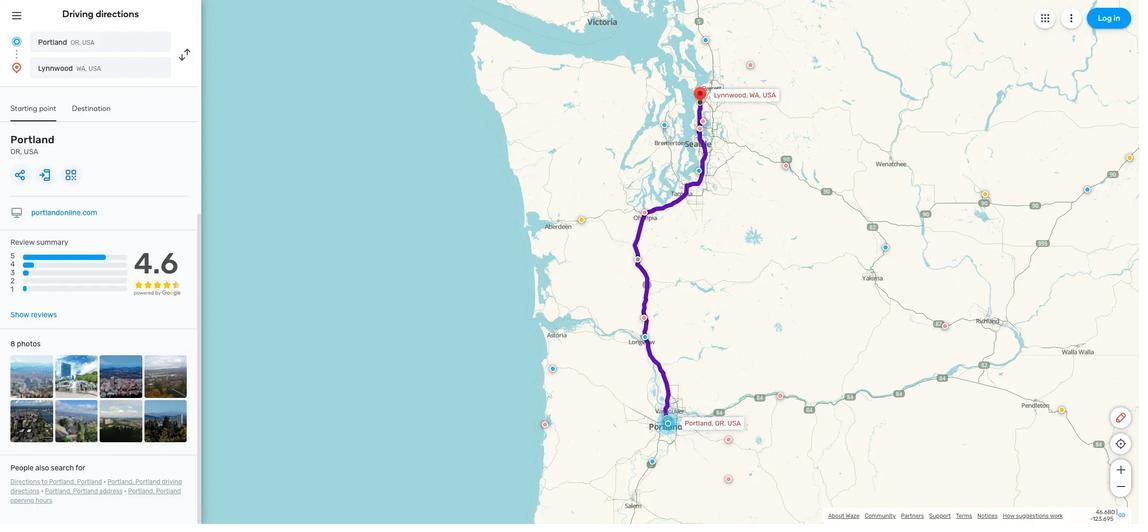 Task type: describe. For each thing, give the bounding box(es) containing it.
terms link
[[956, 513, 972, 520]]

destination button
[[72, 104, 111, 121]]

directions to portland, portland link
[[10, 479, 102, 486]]

image 6 of portland, portland image
[[55, 400, 98, 443]]

usa inside lynnwood wa, usa
[[89, 65, 101, 73]]

starting
[[10, 104, 37, 113]]

partners
[[901, 513, 924, 520]]

2 vertical spatial hazard image
[[1059, 407, 1065, 414]]

computer image
[[10, 207, 23, 220]]

about
[[828, 513, 845, 520]]

-
[[1090, 516, 1093, 523]]

portlandonline.com
[[31, 209, 97, 218]]

how
[[1003, 513, 1015, 520]]

hours
[[36, 498, 52, 505]]

image 3 of portland, portland image
[[100, 356, 142, 398]]

accident image
[[635, 257, 641, 263]]

46.680
[[1096, 510, 1115, 516]]

portland, for portland, portland driving directions
[[107, 479, 134, 486]]

location image
[[10, 62, 23, 74]]

how suggestions work link
[[1003, 513, 1063, 520]]

portland, portland address
[[45, 488, 123, 496]]

review summary
[[10, 238, 68, 247]]

8 photos
[[10, 340, 41, 349]]

directions inside portland, portland driving directions
[[10, 488, 39, 496]]

lynnwood, wa, usa
[[714, 91, 776, 99]]

5
[[10, 252, 15, 261]]

0 vertical spatial portland or, usa
[[38, 38, 95, 47]]

summary
[[36, 238, 68, 247]]

about waze community partners support terms notices how suggestions work
[[828, 513, 1063, 520]]

partners link
[[901, 513, 924, 520]]

directions to portland, portland
[[10, 479, 102, 486]]

notices
[[978, 513, 998, 520]]

5 4 3 2 1
[[10, 252, 15, 294]]

123.695
[[1093, 516, 1114, 523]]

driving directions
[[62, 8, 139, 20]]

work
[[1050, 513, 1063, 520]]

1 horizontal spatial or,
[[71, 39, 81, 46]]

image 5 of portland, portland image
[[10, 400, 53, 443]]

current location image
[[10, 35, 23, 48]]

to
[[41, 479, 48, 486]]

photos
[[17, 340, 41, 349]]

portland inside portland, portland opening hours
[[156, 488, 181, 496]]

lynnwood wa, usa
[[38, 64, 101, 73]]

portland, portland driving directions link
[[10, 479, 182, 496]]

image 4 of portland, portland image
[[144, 356, 187, 398]]

pencil image
[[1115, 412, 1127, 425]]

community link
[[865, 513, 896, 520]]

starting point button
[[10, 104, 56, 122]]

portland inside portland, portland driving directions
[[135, 479, 160, 486]]

directions
[[10, 479, 40, 486]]

hazard image
[[1127, 155, 1133, 161]]

portland, portland opening hours link
[[10, 488, 181, 505]]

about waze link
[[828, 513, 860, 520]]

0 vertical spatial directions
[[96, 8, 139, 20]]

0 vertical spatial hazard image
[[982, 191, 989, 198]]

link image
[[1118, 511, 1126, 520]]

community
[[865, 513, 896, 520]]

2 horizontal spatial or,
[[715, 420, 726, 428]]

zoom out image
[[1114, 481, 1128, 493]]

point
[[39, 104, 56, 113]]

4.6
[[134, 247, 178, 281]]



Task type: vqa. For each thing, say whether or not it's contained in the screenshot.
top 'Boston'
no



Task type: locate. For each thing, give the bounding box(es) containing it.
1
[[10, 286, 14, 294]]

wa, for lynnwood,
[[750, 91, 761, 99]]

wa, right lynnwood
[[76, 65, 87, 73]]

portland, portland opening hours
[[10, 488, 181, 505]]

image 2 of portland, portland image
[[55, 356, 98, 398]]

|
[[1117, 510, 1118, 516]]

road closed image
[[783, 163, 789, 169], [642, 210, 648, 216], [641, 315, 647, 321], [777, 393, 784, 400], [664, 416, 670, 422], [665, 418, 671, 425], [542, 422, 548, 428]]

people
[[10, 464, 34, 473]]

0 horizontal spatial or,
[[10, 148, 22, 156]]

1 horizontal spatial wa,
[[750, 91, 761, 99]]

driving
[[162, 479, 182, 486]]

also
[[35, 464, 49, 473]]

for
[[76, 464, 85, 473]]

1 horizontal spatial directions
[[96, 8, 139, 20]]

starting point
[[10, 104, 56, 113]]

portland, for portland, portland address
[[45, 488, 71, 496]]

0 vertical spatial or,
[[71, 39, 81, 46]]

8
[[10, 340, 15, 349]]

portland, portland driving directions
[[10, 479, 182, 496]]

portland or, usa
[[38, 38, 95, 47], [10, 134, 55, 156]]

show reviews
[[10, 311, 57, 320]]

wa,
[[76, 65, 87, 73], [750, 91, 761, 99]]

image 1 of portland, portland image
[[10, 356, 53, 398]]

directions right 'driving' on the top left
[[96, 8, 139, 20]]

portland
[[38, 38, 67, 47], [10, 134, 55, 146], [77, 479, 102, 486], [135, 479, 160, 486], [73, 488, 98, 496], [156, 488, 181, 496]]

0 horizontal spatial hazard image
[[579, 217, 585, 223]]

1 vertical spatial portland or, usa
[[10, 134, 55, 156]]

1 vertical spatial hazard image
[[579, 217, 585, 223]]

review
[[10, 238, 35, 247]]

address
[[99, 488, 123, 496]]

people also search for
[[10, 464, 85, 473]]

search
[[51, 464, 74, 473]]

3
[[10, 269, 15, 278]]

0 horizontal spatial directions
[[10, 488, 39, 496]]

road closed image
[[748, 62, 754, 68], [700, 118, 706, 125], [697, 126, 703, 132], [942, 323, 948, 330], [726, 437, 732, 443], [726, 477, 732, 483]]

support
[[929, 513, 951, 520]]

police image
[[703, 37, 709, 43], [696, 168, 702, 174], [1085, 187, 1091, 193], [883, 245, 889, 251]]

46.680 | -123.695
[[1090, 510, 1118, 523]]

notices link
[[978, 513, 998, 520]]

or,
[[71, 39, 81, 46], [10, 148, 22, 156], [715, 420, 726, 428]]

terms
[[956, 513, 972, 520]]

portland,
[[685, 420, 714, 428], [49, 479, 76, 486], [107, 479, 134, 486], [45, 488, 71, 496], [128, 488, 155, 496]]

waze
[[846, 513, 860, 520]]

0 vertical spatial wa,
[[76, 65, 87, 73]]

wa, right lynnwood,
[[750, 91, 761, 99]]

portland or, usa down starting point button
[[10, 134, 55, 156]]

wa, inside lynnwood wa, usa
[[76, 65, 87, 73]]

portland, portland address link
[[45, 488, 123, 496]]

lynnwood,
[[714, 91, 748, 99]]

image 8 of portland, portland image
[[144, 400, 187, 443]]

suggestions
[[1016, 513, 1049, 520]]

zoom in image
[[1114, 464, 1128, 477]]

image 7 of portland, portland image
[[100, 400, 142, 443]]

1 horizontal spatial hazard image
[[982, 191, 989, 198]]

directions
[[96, 8, 139, 20], [10, 488, 39, 496]]

2 horizontal spatial hazard image
[[1059, 407, 1065, 414]]

4
[[10, 260, 15, 269]]

police image
[[661, 122, 668, 128], [642, 334, 648, 341], [550, 366, 556, 372], [649, 459, 656, 465]]

directions down 'directions'
[[10, 488, 39, 496]]

portland or, usa up lynnwood wa, usa at the top
[[38, 38, 95, 47]]

portland, or, usa
[[685, 420, 741, 428]]

1 vertical spatial wa,
[[750, 91, 761, 99]]

1 vertical spatial or,
[[10, 148, 22, 156]]

support link
[[929, 513, 951, 520]]

destination
[[72, 104, 111, 113]]

wa, for lynnwood
[[76, 65, 87, 73]]

0 horizontal spatial wa,
[[76, 65, 87, 73]]

hazard image
[[982, 191, 989, 198], [579, 217, 585, 223], [1059, 407, 1065, 414]]

2
[[10, 277, 15, 286]]

1 vertical spatial directions
[[10, 488, 39, 496]]

usa
[[82, 39, 95, 46], [89, 65, 101, 73], [763, 91, 776, 99], [24, 148, 38, 156], [728, 420, 741, 428]]

reviews
[[31, 311, 57, 320]]

portland, for portland, portland opening hours
[[128, 488, 155, 496]]

portland, inside portland, portland opening hours
[[128, 488, 155, 496]]

show
[[10, 311, 29, 320]]

portlandonline.com link
[[31, 209, 97, 218]]

2 vertical spatial or,
[[715, 420, 726, 428]]

opening
[[10, 498, 34, 505]]

portland, for portland, or, usa
[[685, 420, 714, 428]]

driving
[[62, 8, 94, 20]]

lynnwood
[[38, 64, 73, 73]]

portland, inside portland, portland driving directions
[[107, 479, 134, 486]]



